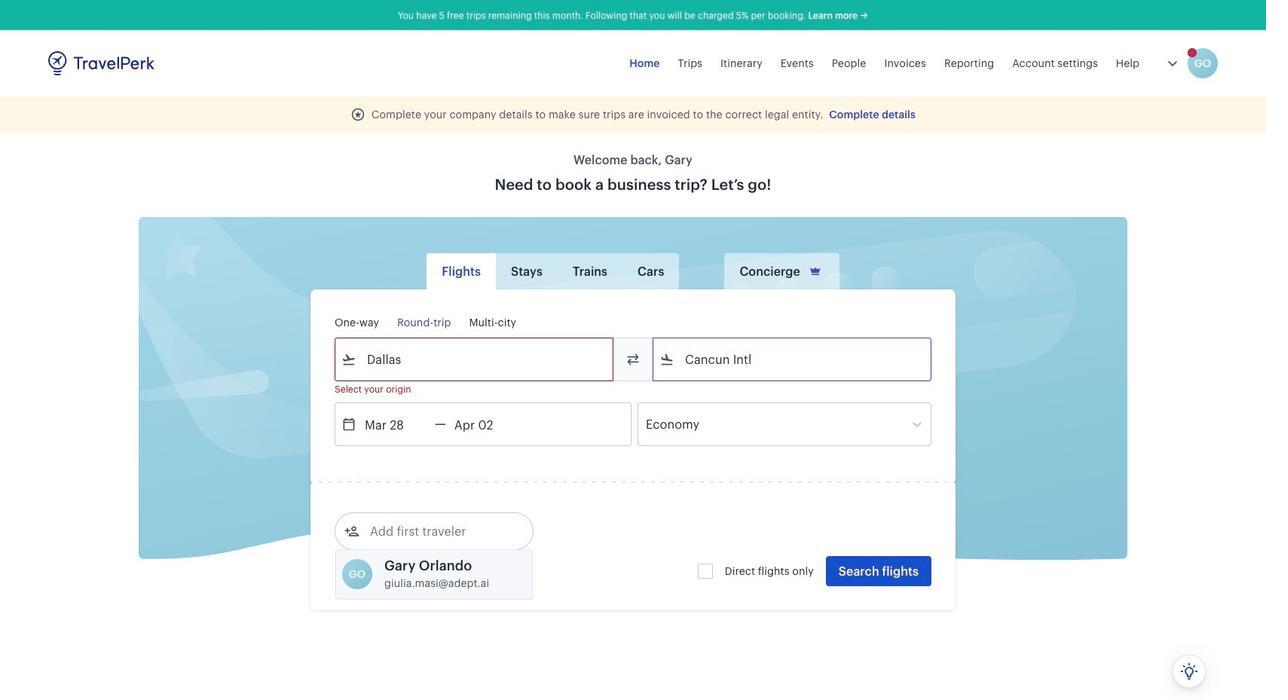 Task type: locate. For each thing, give the bounding box(es) containing it.
From search field
[[356, 347, 593, 372]]

To search field
[[675, 347, 911, 372]]

Return text field
[[446, 403, 524, 445]]



Task type: describe. For each thing, give the bounding box(es) containing it.
Add first traveler search field
[[360, 519, 516, 543]]

Depart text field
[[356, 403, 435, 445]]



